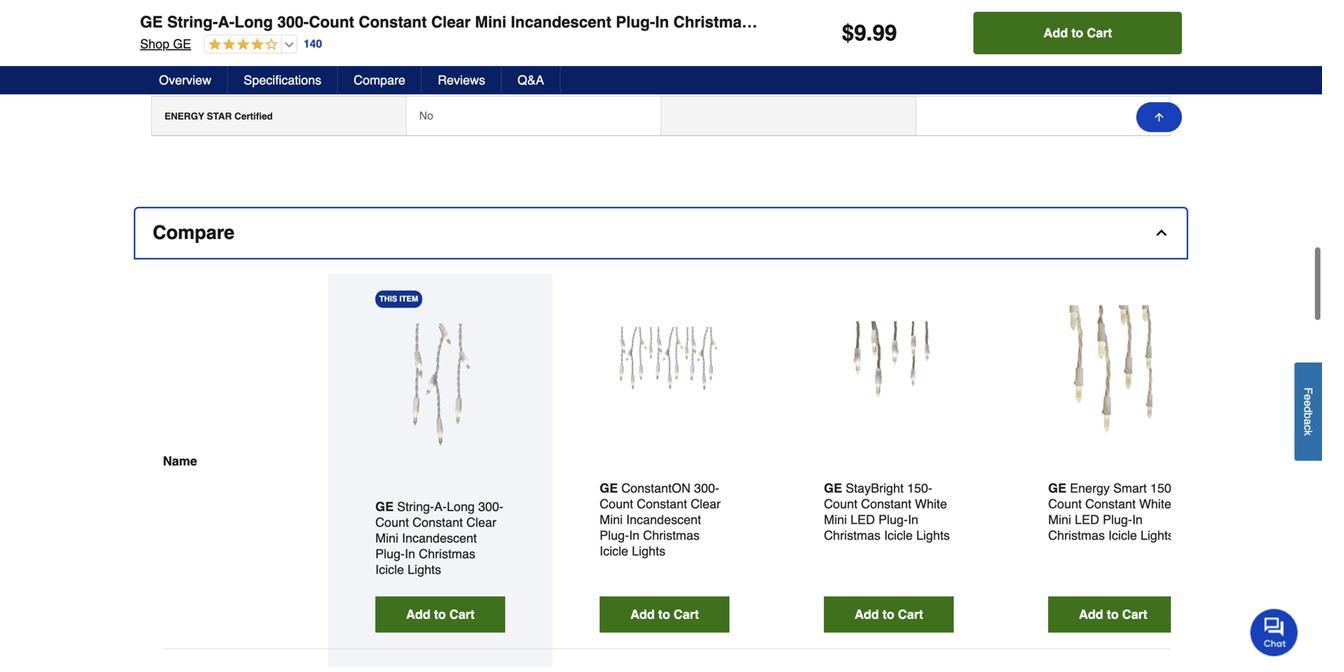 Task type: locate. For each thing, give the bounding box(es) containing it.
incandescent inside the 'string-a-long 300- count constant clear mini incandescent plug-in christmas icicle lights'
[[402, 531, 477, 546]]

constanton 300- count constant clear mini incandescent plug-in christmas icicle lights
[[600, 481, 721, 559]]

mini inside staybright 150- count constant white mini led plug-in christmas icicle lights
[[824, 513, 847, 528]]

chevron up image
[[1154, 225, 1170, 241]]

reviews button
[[422, 66, 502, 94]]

icicle inside constanton 300- count constant clear mini incandescent plug-in christmas icicle lights
[[600, 544, 629, 559]]

0 horizontal spatial white
[[915, 497, 947, 512]]

add to cart for energy smart 150- count constant white mini led plug-in christmas icicle lights
[[1079, 608, 1148, 622]]

to for staybright 150- count constant white mini led plug-in christmas icicle lights
[[883, 608, 895, 622]]

cart for staybright 150- count constant white mini led plug-in christmas icicle lights
[[898, 608, 923, 622]]

150-
[[908, 481, 933, 496], [1151, 481, 1176, 496]]

2 150- from the left
[[1151, 481, 1176, 496]]

clear
[[431, 13, 471, 31], [691, 497, 721, 512], [467, 516, 497, 530]]

2 vertical spatial incandescent
[[402, 531, 477, 546]]

1 vertical spatial string-
[[397, 500, 434, 515]]

led inside energy smart 150- count constant white mini led plug-in christmas icicle lights
[[1075, 513, 1100, 528]]

1 vertical spatial long
[[447, 500, 475, 515]]

.
[[867, 20, 873, 46]]

0 vertical spatial compare button
[[338, 66, 422, 94]]

cart
[[1087, 26, 1112, 40], [450, 608, 475, 622], [674, 608, 699, 622], [898, 608, 923, 622], [1123, 608, 1148, 622]]

no left reviews on the top of the page
[[419, 70, 433, 83]]

0 vertical spatial string-
[[167, 13, 218, 31]]

in
[[655, 13, 669, 31], [908, 513, 919, 528], [1133, 513, 1143, 528], [629, 529, 640, 543], [405, 547, 415, 562]]

3.9 stars image
[[205, 38, 278, 52]]

string-
[[167, 13, 218, 31], [397, 500, 434, 515]]

string-a-long 300- count constant clear mini incandescent plug-in christmas icicle lights
[[376, 500, 504, 578]]

0 horizontal spatial incandescent
[[402, 531, 477, 546]]

150- inside energy smart 150- count constant white mini led plug-in christmas icicle lights
[[1151, 481, 1176, 496]]

1 horizontal spatial 150-
[[1151, 481, 1176, 496]]

icicle inside the 'string-a-long 300- count constant clear mini incandescent plug-in christmas icicle lights'
[[376, 563, 404, 578]]

plug-
[[616, 13, 655, 31], [879, 513, 908, 528], [1103, 513, 1133, 528], [600, 529, 629, 543], [376, 547, 405, 562]]

star
[[207, 111, 232, 122]]

add
[[1044, 26, 1068, 40], [406, 608, 431, 622], [631, 608, 655, 622], [855, 608, 879, 622], [1079, 608, 1104, 622]]

1 horizontal spatial compare
[[354, 73, 406, 87]]

e
[[1302, 395, 1315, 401], [1302, 401, 1315, 407]]

1 horizontal spatial white
[[1140, 497, 1172, 512]]

1 vertical spatial compare
[[153, 222, 235, 244]]

count
[[309, 13, 354, 31], [600, 497, 633, 512], [824, 497, 858, 512], [1049, 497, 1082, 512], [376, 516, 409, 530]]

christmas inside staybright 150- count constant white mini led plug-in christmas icicle lights
[[824, 529, 881, 543]]

2 led from the left
[[1075, 513, 1100, 528]]

2 vertical spatial clear
[[467, 516, 497, 530]]

1 vertical spatial clear
[[691, 497, 721, 512]]

constant inside energy smart 150- count constant white mini led plug-in christmas icicle lights
[[1086, 497, 1136, 512]]

specifications button
[[228, 66, 338, 94]]

shop
[[140, 37, 170, 51]]

arrow up image
[[1153, 111, 1166, 124]]

ge
[[140, 13, 163, 31], [173, 37, 191, 51], [600, 481, 618, 496], [824, 481, 842, 496], [1049, 481, 1067, 496], [376, 500, 394, 515]]

0 horizontal spatial 300-
[[277, 13, 309, 31]]

1 white from the left
[[915, 497, 947, 512]]

0 vertical spatial compare
[[354, 73, 406, 87]]

d
[[1302, 407, 1315, 413]]

0 horizontal spatial compare
[[153, 222, 235, 244]]

count inside constanton 300- count constant clear mini incandescent plug-in christmas icicle lights
[[600, 497, 633, 512]]

led down staybright
[[851, 513, 875, 528]]

1 horizontal spatial long
[[447, 500, 475, 515]]

f e e d b a c k button
[[1295, 363, 1323, 461]]

led
[[851, 513, 875, 528], [1075, 513, 1100, 528]]

smart
[[1114, 481, 1147, 496]]

1 e from the top
[[1302, 395, 1315, 401]]

constant
[[359, 13, 427, 31], [637, 497, 687, 512], [861, 497, 912, 512], [1086, 497, 1136, 512], [413, 516, 463, 530]]

add to cart
[[1044, 26, 1112, 40], [406, 608, 475, 622], [631, 608, 699, 622], [855, 608, 923, 622], [1079, 608, 1148, 622]]

mini inside the 'string-a-long 300- count constant clear mini incandescent plug-in christmas icicle lights'
[[376, 531, 399, 546]]

no
[[419, 70, 433, 83], [419, 110, 433, 122]]

compare
[[354, 73, 406, 87], [153, 222, 235, 244]]

e up the d
[[1302, 395, 1315, 401]]

f e e d b a c k
[[1302, 388, 1315, 436]]

2 horizontal spatial 300-
[[694, 481, 720, 496]]

1 vertical spatial no
[[419, 110, 433, 122]]

energy smart 150- count constant white mini led plug-in christmas icicle lights
[[1049, 481, 1176, 543]]

no for ca residents: prop 65 warning(s)
[[419, 70, 433, 83]]

0 vertical spatial incandescent
[[511, 13, 612, 31]]

icicle inside energy smart 150- count constant white mini led plug-in christmas icicle lights
[[1109, 529, 1137, 543]]

0 vertical spatial a-
[[218, 13, 235, 31]]

shop ge
[[140, 37, 191, 51]]

1 led from the left
[[851, 513, 875, 528]]

0 horizontal spatial string-
[[167, 13, 218, 31]]

to for energy smart 150- count constant white mini led plug-in christmas icicle lights
[[1107, 608, 1119, 622]]

2 vertical spatial 300-
[[478, 500, 504, 515]]

140
[[304, 38, 322, 50]]

christmas inside the 'string-a-long 300- count constant clear mini incandescent plug-in christmas icicle lights'
[[419, 547, 476, 562]]

0 horizontal spatial 150-
[[908, 481, 933, 496]]

constant inside the 'string-a-long 300- count constant clear mini incandescent plug-in christmas icicle lights'
[[413, 516, 463, 530]]

this item
[[379, 295, 418, 304]]

overview
[[159, 73, 212, 87]]

count inside the 'string-a-long 300- count constant clear mini incandescent plug-in christmas icicle lights'
[[376, 516, 409, 530]]

white inside staybright 150- count constant white mini led plug-in christmas icicle lights
[[915, 497, 947, 512]]

300- inside the 'string-a-long 300- count constant clear mini incandescent plug-in christmas icicle lights'
[[478, 500, 504, 515]]

lights
[[799, 13, 846, 31], [917, 529, 950, 543], [1141, 529, 1175, 543], [632, 544, 666, 559], [408, 563, 441, 578]]

e up b
[[1302, 401, 1315, 407]]

1 horizontal spatial incandescent
[[511, 13, 612, 31]]

white
[[915, 497, 947, 512], [1140, 497, 1172, 512]]

f
[[1302, 388, 1315, 395]]

ge constanton 300-count constant clear mini incandescent plug-in christmas icicle lights image
[[600, 306, 730, 435]]

1 horizontal spatial led
[[1075, 513, 1100, 528]]

2 horizontal spatial incandescent
[[626, 513, 701, 528]]

add to cart button
[[974, 12, 1182, 54], [376, 597, 505, 633], [600, 597, 730, 633], [824, 597, 954, 633], [1049, 597, 1178, 633]]

to
[[1072, 26, 1084, 40], [434, 608, 446, 622], [659, 608, 670, 622], [883, 608, 895, 622], [1107, 608, 1119, 622]]

add to cart button for staybright 150- count constant white mini led plug-in christmas icicle lights
[[824, 597, 954, 633]]

1 vertical spatial a-
[[434, 500, 447, 515]]

ge for staybright 150- count constant white mini led plug-in christmas icicle lights
[[824, 481, 842, 496]]

to for constanton 300- count constant clear mini incandescent plug-in christmas icicle lights
[[659, 608, 670, 622]]

300- inside constanton 300- count constant clear mini incandescent plug-in christmas icicle lights
[[694, 481, 720, 496]]

a-
[[218, 13, 235, 31], [434, 500, 447, 515]]

0 horizontal spatial a-
[[218, 13, 235, 31]]

0 vertical spatial no
[[419, 70, 433, 83]]

led down energy
[[1075, 513, 1100, 528]]

incandescent
[[511, 13, 612, 31], [626, 513, 701, 528], [402, 531, 477, 546]]

energy
[[1070, 481, 1110, 496]]

warning(s)
[[269, 72, 318, 83]]

mini inside energy smart 150- count constant white mini led plug-in christmas icicle lights
[[1049, 513, 1072, 528]]

9
[[854, 20, 867, 46]]

name
[[163, 454, 197, 469]]

1 no from the top
[[419, 70, 433, 83]]

1 150- from the left
[[908, 481, 933, 496]]

0 horizontal spatial led
[[851, 513, 875, 528]]

150- right smart
[[1151, 481, 1176, 496]]

long
[[235, 13, 273, 31], [447, 500, 475, 515]]

0 horizontal spatial long
[[235, 13, 273, 31]]

99
[[873, 20, 897, 46]]

compare button
[[338, 66, 422, 94], [135, 209, 1187, 258]]

no down reviews button
[[419, 110, 433, 122]]

1 vertical spatial 300-
[[694, 481, 720, 496]]

mini
[[475, 13, 507, 31], [600, 513, 623, 528], [824, 513, 847, 528], [1049, 513, 1072, 528], [376, 531, 399, 546]]

clear inside the 'string-a-long 300- count constant clear mini incandescent plug-in christmas icicle lights'
[[467, 516, 497, 530]]

1 vertical spatial incandescent
[[626, 513, 701, 528]]

1 horizontal spatial 300-
[[478, 500, 504, 515]]

add to cart button for energy smart 150- count constant white mini led plug-in christmas icicle lights
[[1049, 597, 1178, 633]]

150- right staybright
[[908, 481, 933, 496]]

c
[[1302, 425, 1315, 431]]

ge staybright 150-count constant white mini led plug-in christmas icicle lights image
[[824, 306, 954, 435]]

1 horizontal spatial a-
[[434, 500, 447, 515]]

2 no from the top
[[419, 110, 433, 122]]

item
[[400, 295, 418, 304]]

1 horizontal spatial string-
[[397, 500, 434, 515]]

300-
[[277, 13, 309, 31], [694, 481, 720, 496], [478, 500, 504, 515]]

icicle
[[755, 13, 794, 31], [884, 529, 913, 543], [1109, 529, 1137, 543], [600, 544, 629, 559], [376, 563, 404, 578]]

staybright 150- count constant white mini led plug-in christmas icicle lights
[[824, 481, 950, 543]]

christmas
[[674, 13, 751, 31], [643, 529, 700, 543], [824, 529, 881, 543], [1049, 529, 1105, 543], [419, 547, 476, 562]]

2 white from the left
[[1140, 497, 1172, 512]]



Task type: describe. For each thing, give the bounding box(es) containing it.
in inside constanton 300- count constant clear mini incandescent plug-in christmas icicle lights
[[629, 529, 640, 543]]

led inside staybright 150- count constant white mini led plug-in christmas icicle lights
[[851, 513, 875, 528]]

a
[[1302, 419, 1315, 425]]

add for constanton 300- count constant clear mini incandescent plug-in christmas icicle lights
[[631, 608, 655, 622]]

residents:
[[180, 72, 229, 83]]

energy
[[165, 111, 204, 122]]

add to cart for staybright 150- count constant white mini led plug-in christmas icicle lights
[[855, 608, 923, 622]]

in inside energy smart 150- count constant white mini led plug-in christmas icicle lights
[[1133, 513, 1143, 528]]

certifications
[[186, 34, 257, 46]]

specifications
[[244, 73, 322, 87]]

0 vertical spatial clear
[[431, 13, 471, 31]]

add to cart button for constanton 300- count constant clear mini incandescent plug-in christmas icicle lights
[[600, 597, 730, 633]]

ge string-a-long 300-count constant clear mini incandescent plug-in christmas icicle lights
[[140, 13, 846, 31]]

cart for energy smart 150- count constant white mini led plug-in christmas icicle lights
[[1123, 608, 1148, 622]]

add to cart for constanton 300- count constant clear mini incandescent plug-in christmas icicle lights
[[631, 608, 699, 622]]

plug- inside constanton 300- count constant clear mini incandescent plug-in christmas icicle lights
[[600, 529, 629, 543]]

q&a button
[[502, 66, 561, 94]]

lights inside energy smart 150- count constant white mini led plug-in christmas icicle lights
[[1141, 529, 1175, 543]]

$
[[842, 20, 854, 46]]

lights inside staybright 150- count constant white mini led plug-in christmas icicle lights
[[917, 529, 950, 543]]

in inside staybright 150- count constant white mini led plug-in christmas icicle lights
[[908, 513, 919, 528]]

reviews
[[438, 73, 485, 87]]

b
[[1302, 413, 1315, 419]]

energy star certified
[[165, 111, 273, 122]]

ca residents: prop 65 warning(s)
[[165, 72, 318, 83]]

ge string-a-long 300-count constant clear mini incandescent plug-in christmas icicle lights image
[[376, 324, 505, 454]]

150- inside staybright 150- count constant white mini led plug-in christmas icicle lights
[[908, 481, 933, 496]]

christmas inside constanton 300- count constant clear mini incandescent plug-in christmas icicle lights
[[643, 529, 700, 543]]

count inside energy smart 150- count constant white mini led plug-in christmas icicle lights
[[1049, 497, 1082, 512]]

lights inside the 'string-a-long 300- count constant clear mini incandescent plug-in christmas icicle lights'
[[408, 563, 441, 578]]

ge for constanton 300- count constant clear mini incandescent plug-in christmas icicle lights
[[600, 481, 618, 496]]

chat invite button image
[[1251, 609, 1299, 657]]

$ 9 . 99
[[842, 20, 897, 46]]

prop
[[231, 72, 253, 83]]

1 vertical spatial compare button
[[135, 209, 1187, 258]]

q&a
[[518, 73, 544, 87]]

lights inside constanton 300- count constant clear mini incandescent plug-in christmas icicle lights
[[632, 544, 666, 559]]

icicle inside staybright 150- count constant white mini led plug-in christmas icicle lights
[[884, 529, 913, 543]]

this
[[379, 295, 397, 304]]

in inside the 'string-a-long 300- count constant clear mini incandescent plug-in christmas icicle lights'
[[405, 547, 415, 562]]

staybright
[[846, 481, 904, 496]]

0 vertical spatial long
[[235, 13, 273, 31]]

constant inside constanton 300- count constant clear mini incandescent plug-in christmas icicle lights
[[637, 497, 687, 512]]

no for energy star certified
[[419, 110, 433, 122]]

cart for constanton 300- count constant clear mini incandescent plug-in christmas icicle lights
[[674, 608, 699, 622]]

plug- inside energy smart 150- count constant white mini led plug-in christmas icicle lights
[[1103, 513, 1133, 528]]

plug- inside staybright 150- count constant white mini led plug-in christmas icicle lights
[[879, 513, 908, 528]]

christmas inside energy smart 150- count constant white mini led plug-in christmas icicle lights
[[1049, 529, 1105, 543]]

string- inside the 'string-a-long 300- count constant clear mini incandescent plug-in christmas icicle lights'
[[397, 500, 434, 515]]

add for staybright 150- count constant white mini led plug-in christmas icicle lights
[[855, 608, 879, 622]]

mini inside constanton 300- count constant clear mini incandescent plug-in christmas icicle lights
[[600, 513, 623, 528]]

constant inside staybright 150- count constant white mini led plug-in christmas icicle lights
[[861, 497, 912, 512]]

clear inside constanton 300- count constant clear mini incandescent plug-in christmas icicle lights
[[691, 497, 721, 512]]

plug- inside the 'string-a-long 300- count constant clear mini incandescent plug-in christmas icicle lights'
[[376, 547, 405, 562]]

incandescent inside constanton 300- count constant clear mini incandescent plug-in christmas icicle lights
[[626, 513, 701, 528]]

long inside the 'string-a-long 300- count constant clear mini incandescent plug-in christmas icicle lights'
[[447, 500, 475, 515]]

a- inside the 'string-a-long 300- count constant clear mini incandescent plug-in christmas icicle lights'
[[434, 500, 447, 515]]

overview button
[[143, 66, 228, 94]]

65
[[256, 72, 266, 83]]

constanton
[[622, 481, 691, 496]]

2 e from the top
[[1302, 401, 1315, 407]]

0 vertical spatial 300-
[[277, 13, 309, 31]]

ca
[[165, 72, 178, 83]]

ge energy smart 150-count constant white mini led plug-in christmas icicle lights image
[[1049, 306, 1178, 435]]

white inside energy smart 150- count constant white mini led plug-in christmas icicle lights
[[1140, 497, 1172, 512]]

count inside staybright 150- count constant white mini led plug-in christmas icicle lights
[[824, 497, 858, 512]]

ge for energy smart 150- count constant white mini led plug-in christmas icicle lights
[[1049, 481, 1067, 496]]

certified
[[235, 111, 273, 122]]

add for energy smart 150- count constant white mini led plug-in christmas icicle lights
[[1079, 608, 1104, 622]]

k
[[1302, 431, 1315, 436]]

ge for string-a-long 300- count constant clear mini incandescent plug-in christmas icicle lights
[[376, 500, 394, 515]]



Task type: vqa. For each thing, say whether or not it's contained in the screenshot.
Cards for Bulk/Corporate Gift Cards
no



